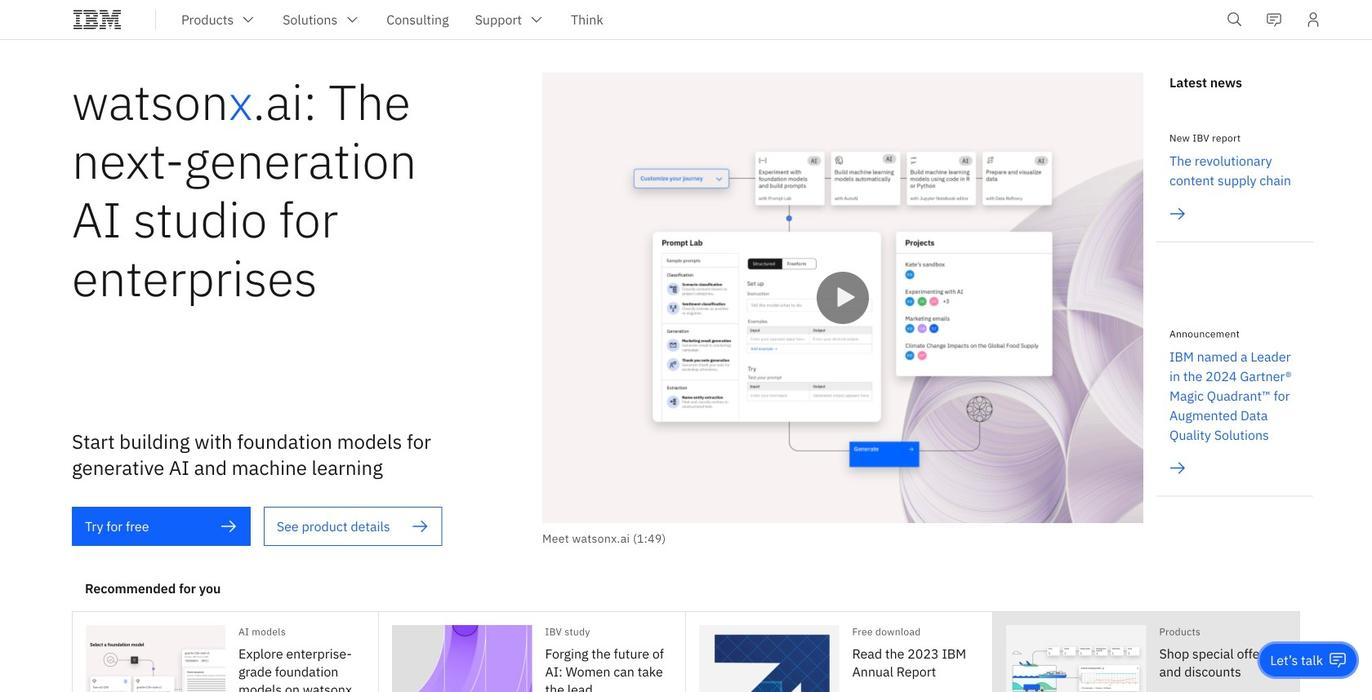 Task type: locate. For each thing, give the bounding box(es) containing it.
let's talk element
[[1271, 652, 1323, 670]]



